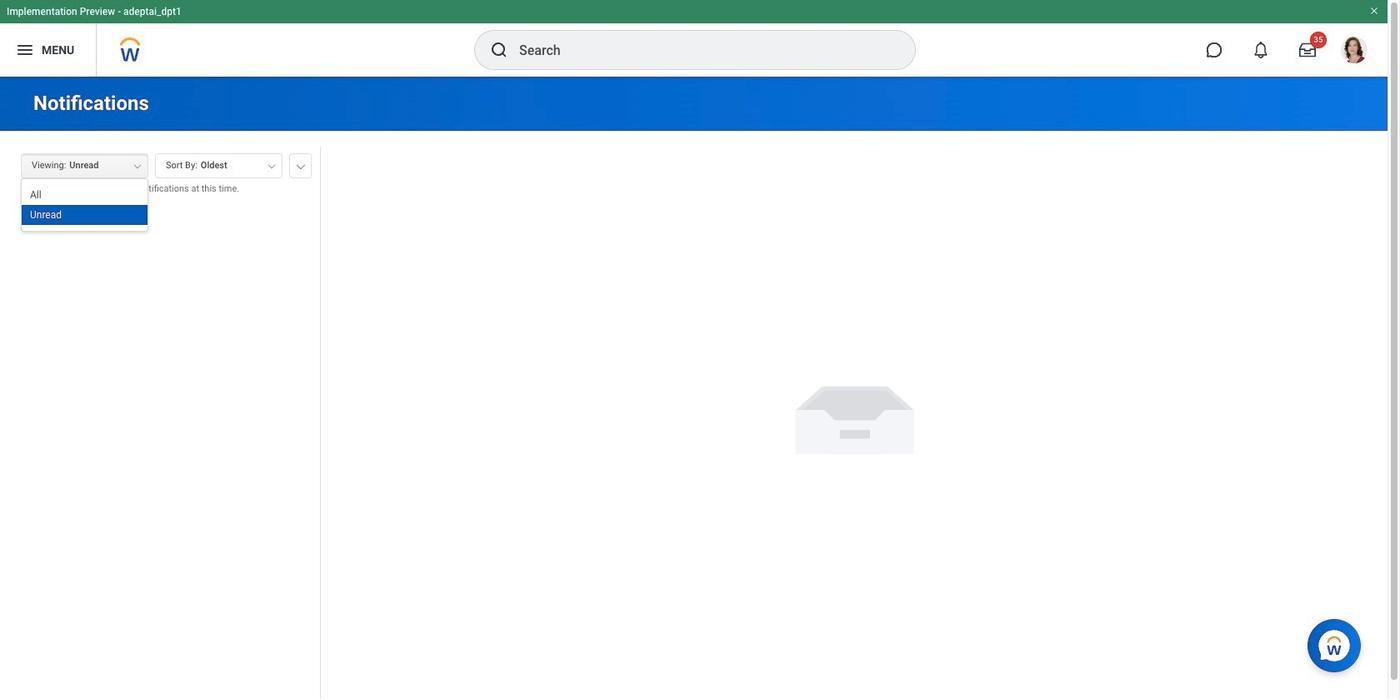 Task type: vqa. For each thing, say whether or not it's contained in the screenshot.
Supervisory
no



Task type: describe. For each thing, give the bounding box(es) containing it.
close environment banner image
[[1370, 6, 1380, 16]]

search image
[[489, 40, 509, 60]]

profile logan mcneil image
[[1341, 37, 1368, 67]]

inbox large image
[[1300, 42, 1316, 58]]



Task type: locate. For each thing, give the bounding box(es) containing it.
tab panel
[[0, 146, 320, 699]]

viewing list box
[[22, 185, 148, 225]]

notifications large image
[[1253, 42, 1270, 58]]

reading pane region
[[321, 132, 1388, 699]]

main content
[[0, 77, 1388, 699]]

inbox items list box
[[0, 208, 320, 699]]

Search Workday  search field
[[519, 32, 881, 68]]

banner
[[0, 0, 1388, 77]]

more image
[[296, 161, 306, 169]]

justify image
[[15, 40, 35, 60]]



